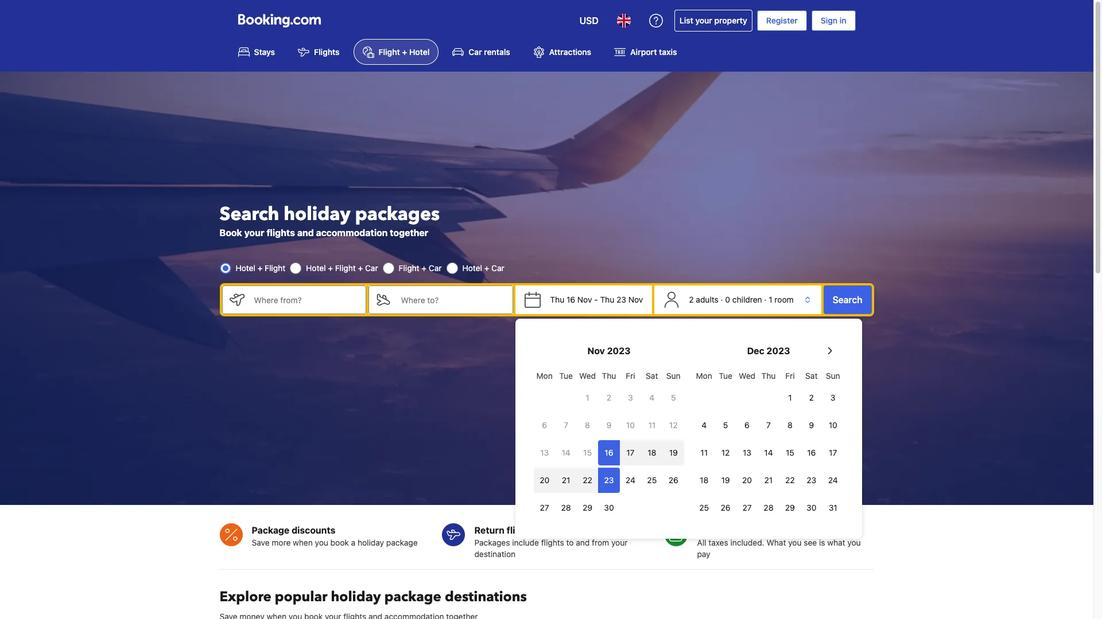 Task type: vqa. For each thing, say whether or not it's contained in the screenshot.
1st United from right
no



Task type: locate. For each thing, give the bounding box(es) containing it.
14 Dec 2023 checkbox
[[758, 441, 779, 466]]

12
[[669, 421, 678, 430], [721, 448, 730, 458]]

6 right 5 'option'
[[745, 421, 750, 430]]

22 inside checkbox
[[785, 476, 795, 486]]

2 horizontal spatial flights
[[541, 539, 564, 548]]

16 inside checkbox
[[807, 448, 816, 458]]

7 for 7 dec 2023 option
[[766, 421, 771, 430]]

10 inside option
[[626, 421, 635, 430]]

0 vertical spatial 11
[[648, 421, 656, 430]]

1 horizontal spatial wed
[[739, 371, 755, 381]]

1 17 from the left
[[626, 448, 635, 458]]

2 vertical spatial holiday
[[331, 588, 381, 607]]

car
[[469, 47, 482, 57], [365, 264, 378, 273], [429, 264, 442, 273], [491, 264, 504, 273]]

and inside search holiday packages book your flights and accommodation together
[[297, 228, 314, 238]]

27 left 28 nov 2023 checkbox
[[540, 503, 549, 513]]

2 fri from the left
[[785, 371, 795, 381]]

0 horizontal spatial 25
[[647, 476, 657, 486]]

your right from
[[611, 539, 628, 548]]

nov
[[577, 295, 592, 305], [628, 295, 643, 305], [587, 346, 605, 356]]

28 right 27 option
[[561, 503, 571, 513]]

21
[[562, 476, 570, 486], [764, 476, 773, 486]]

26
[[669, 476, 678, 486], [721, 503, 730, 513]]

2 sat from the left
[[805, 371, 818, 381]]

15 right 14 option
[[786, 448, 794, 458]]

1 27 from the left
[[540, 503, 549, 513]]

4 inside option
[[702, 421, 707, 430]]

23 inside option
[[604, 476, 614, 486]]

4 right 3 nov 2023 option
[[649, 393, 654, 403]]

1 horizontal spatial your
[[611, 539, 628, 548]]

4 inside option
[[649, 393, 654, 403]]

13 right 12 option on the right
[[743, 448, 751, 458]]

27 Nov 2023 checkbox
[[534, 496, 555, 521]]

12 for 12 option on the right
[[721, 448, 730, 458]]

19 inside checkbox
[[669, 448, 678, 458]]

14 right 13 nov 2023 option
[[562, 448, 570, 458]]

1 sat from the left
[[646, 371, 658, 381]]

0 horizontal spatial tue
[[559, 371, 573, 381]]

2 14 from the left
[[764, 448, 773, 458]]

11 right '10 nov 2023' option
[[648, 421, 656, 430]]

1 15 from the left
[[583, 448, 592, 458]]

1 28 from the left
[[561, 503, 571, 513]]

12 right 11 nov 2023 checkbox
[[669, 421, 678, 430]]

0 horizontal spatial you
[[315, 539, 328, 548]]

search for search
[[833, 295, 862, 306]]

0 horizontal spatial 26
[[669, 476, 678, 486]]

1 inside option
[[586, 393, 589, 403]]

10 Dec 2023 checkbox
[[822, 413, 844, 439]]

18 inside option
[[700, 476, 708, 486]]

airport taxis link
[[605, 39, 686, 65]]

1 3 from the left
[[628, 393, 633, 403]]

3 inside option
[[628, 393, 633, 403]]

18 for 18 checkbox
[[648, 448, 656, 458]]

30 for 30 nov 2023 option
[[604, 503, 614, 513]]

23
[[616, 295, 626, 305], [604, 476, 614, 486], [807, 476, 816, 486]]

25 left 26 option
[[699, 503, 709, 513]]

is
[[819, 539, 825, 548]]

0 horizontal spatial 4
[[649, 393, 654, 403]]

0 vertical spatial 18
[[648, 448, 656, 458]]

15 right 14 nov 2023 checkbox at the bottom right
[[583, 448, 592, 458]]

0 horizontal spatial 10
[[626, 421, 635, 430]]

12 for 12 'checkbox'
[[669, 421, 678, 430]]

13 Nov 2023 checkbox
[[534, 441, 555, 466]]

24 inside 24 dec 2023 checkbox
[[828, 476, 838, 486]]

27 inside option
[[540, 503, 549, 513]]

16 for 16 dec 2023 checkbox
[[807, 448, 816, 458]]

1 20 from the left
[[540, 476, 549, 486]]

wed for dec 2023
[[739, 371, 755, 381]]

holiday inside package discounts save more when you book a holiday package
[[358, 539, 384, 548]]

0 horizontal spatial 11
[[648, 421, 656, 430]]

1 · from the left
[[721, 295, 723, 305]]

13 inside option
[[743, 448, 751, 458]]

attractions link
[[524, 39, 600, 65]]

1 10 from the left
[[626, 421, 635, 430]]

sat
[[646, 371, 658, 381], [805, 371, 818, 381]]

21 inside option
[[764, 476, 773, 486]]

1 22 from the left
[[583, 476, 592, 486]]

25 right 24 nov 2023 checkbox
[[647, 476, 657, 486]]

explore popular holiday package destinations
[[220, 588, 527, 607]]

2023 right dec
[[766, 346, 790, 356]]

0 horizontal spatial 19
[[669, 448, 678, 458]]

1 horizontal spatial 1
[[769, 295, 772, 305]]

+ for hotel + car
[[484, 264, 489, 273]]

you down discounts in the left of the page
[[315, 539, 328, 548]]

27 inside checkbox
[[742, 503, 752, 513]]

0 horizontal spatial 7
[[564, 421, 568, 430]]

holiday up accommodation
[[284, 202, 350, 227]]

3 inside "option"
[[830, 393, 835, 403]]

26 for 26 option
[[721, 503, 730, 513]]

25 inside checkbox
[[699, 503, 709, 513]]

2 22 from the left
[[785, 476, 795, 486]]

2 · from the left
[[764, 295, 766, 305]]

12 right 11 dec 2023 option
[[721, 448, 730, 458]]

2 13 from the left
[[743, 448, 751, 458]]

5 right 4 dec 2023 option
[[723, 421, 728, 430]]

included.
[[730, 539, 764, 548]]

0 horizontal spatial 27
[[540, 503, 549, 513]]

19 for 19 dec 2023 option
[[721, 476, 730, 486]]

18 left 19 dec 2023 option
[[700, 476, 708, 486]]

1 tue from the left
[[559, 371, 573, 381]]

24
[[626, 476, 635, 486], [828, 476, 838, 486]]

sun up 5 option
[[666, 371, 681, 381]]

1 21 from the left
[[562, 476, 570, 486]]

10 right 9 checkbox
[[626, 421, 635, 430]]

0 horizontal spatial sun
[[666, 371, 681, 381]]

8 right 7 dec 2023 option
[[787, 421, 793, 430]]

0 vertical spatial 25
[[647, 476, 657, 486]]

11 left 12 option on the right
[[700, 448, 708, 458]]

29 right 28 nov 2023 checkbox
[[583, 503, 592, 513]]

24 for 24 dec 2023 checkbox
[[828, 476, 838, 486]]

0 horizontal spatial and
[[297, 228, 314, 238]]

package inside package discounts save more when you book a holiday package
[[386, 539, 418, 548]]

1 horizontal spatial 19
[[721, 476, 730, 486]]

1 24 from the left
[[626, 476, 635, 486]]

13
[[540, 448, 549, 458], [743, 448, 751, 458]]

thu
[[550, 295, 564, 305], [600, 295, 614, 305], [602, 371, 616, 381], [761, 371, 776, 381]]

1 vertical spatial and
[[576, 539, 590, 548]]

0 vertical spatial package
[[386, 539, 418, 548]]

0 horizontal spatial mon
[[536, 371, 553, 381]]

2 horizontal spatial your
[[695, 15, 712, 25]]

sat for nov 2023
[[646, 371, 658, 381]]

29
[[583, 503, 592, 513], [785, 503, 795, 513]]

2 30 from the left
[[807, 503, 816, 513]]

1 vertical spatial 12
[[721, 448, 730, 458]]

28 for 28 dec 2023 option
[[764, 503, 773, 513]]

sun for dec 2023
[[826, 371, 840, 381]]

14 inside checkbox
[[562, 448, 570, 458]]

1 horizontal spatial sat
[[805, 371, 818, 381]]

fri up 3 nov 2023 option
[[626, 371, 635, 381]]

23 cell
[[598, 466, 620, 494]]

1 sun from the left
[[666, 371, 681, 381]]

wed up 1 option
[[579, 371, 596, 381]]

in
[[840, 15, 846, 25]]

31
[[829, 503, 837, 513]]

24 left 25 nov 2023 option
[[626, 476, 635, 486]]

14 for 14 nov 2023 checkbox at the bottom right
[[562, 448, 570, 458]]

2 Nov 2023 checkbox
[[598, 386, 620, 411]]

2 24 from the left
[[828, 476, 838, 486]]

1 horizontal spatial flights
[[507, 526, 535, 536]]

1 grid from the left
[[534, 365, 684, 521]]

· left the 0
[[721, 295, 723, 305]]

list
[[679, 15, 693, 25]]

16 Dec 2023 checkbox
[[801, 441, 822, 466]]

28 inside option
[[764, 503, 773, 513]]

25 Dec 2023 checkbox
[[693, 496, 715, 521]]

14 left 15 option
[[764, 448, 773, 458]]

1 horizontal spatial sun
[[826, 371, 840, 381]]

17 left 18 checkbox
[[626, 448, 635, 458]]

2 10 from the left
[[829, 421, 837, 430]]

1 vertical spatial your
[[244, 228, 264, 238]]

wed down dec
[[739, 371, 755, 381]]

1 horizontal spatial 8
[[787, 421, 793, 430]]

0 horizontal spatial 3
[[628, 393, 633, 403]]

1 for dec 2023
[[788, 393, 792, 403]]

21 right 20 nov 2023 checkbox in the bottom of the page
[[562, 476, 570, 486]]

0 horizontal spatial ·
[[721, 295, 723, 305]]

30 inside checkbox
[[807, 503, 816, 513]]

5 inside option
[[671, 393, 676, 403]]

28 Nov 2023 checkbox
[[555, 496, 577, 521]]

7 inside option
[[766, 421, 771, 430]]

11 for 11 dec 2023 option
[[700, 448, 708, 458]]

12 inside option
[[721, 448, 730, 458]]

20 for 20 option at the right of the page
[[742, 476, 752, 486]]

7 Dec 2023 checkbox
[[758, 413, 779, 439]]

stays link
[[229, 39, 284, 65]]

0 vertical spatial 19
[[669, 448, 678, 458]]

2 tue from the left
[[719, 371, 732, 381]]

18 inside checkbox
[[648, 448, 656, 458]]

23 right 22 "option" at the right bottom
[[604, 476, 614, 486]]

holiday right a
[[358, 539, 384, 548]]

19 left 20 option at the right of the page
[[721, 476, 730, 486]]

11
[[648, 421, 656, 430], [700, 448, 708, 458]]

21 for 21 nov 2023 checkbox
[[562, 476, 570, 486]]

discounts
[[292, 526, 335, 536]]

1 horizontal spatial and
[[576, 539, 590, 548]]

9 right the 8 option
[[809, 421, 814, 430]]

1 horizontal spatial 3
[[830, 393, 835, 403]]

2023
[[607, 346, 631, 356], [766, 346, 790, 356]]

1 horizontal spatial you
[[788, 539, 802, 548]]

destination
[[474, 550, 515, 560]]

2 vertical spatial your
[[611, 539, 628, 548]]

1 14 from the left
[[562, 448, 570, 458]]

8
[[585, 421, 590, 430], [787, 421, 793, 430]]

6 inside option
[[542, 421, 547, 430]]

2023 for nov 2023
[[607, 346, 631, 356]]

0 horizontal spatial 2
[[607, 393, 611, 403]]

2 right "1 dec 2023" checkbox
[[809, 393, 814, 403]]

search inside search holiday packages book your flights and accommodation together
[[220, 202, 279, 227]]

14 for 14 option
[[764, 448, 773, 458]]

20
[[540, 476, 549, 486], [742, 476, 752, 486]]

0 horizontal spatial 2023
[[607, 346, 631, 356]]

12 inside 'checkbox'
[[669, 421, 678, 430]]

6
[[542, 421, 547, 430], [745, 421, 750, 430]]

23 inside option
[[807, 476, 816, 486]]

18
[[648, 448, 656, 458], [700, 476, 708, 486]]

24 Dec 2023 checkbox
[[822, 468, 844, 494]]

17 cell
[[620, 439, 641, 466]]

1 horizontal spatial 28
[[764, 503, 773, 513]]

tue
[[559, 371, 573, 381], [719, 371, 732, 381]]

1 you from the left
[[315, 539, 328, 548]]

nov right -
[[628, 295, 643, 305]]

20 right 19 dec 2023 option
[[742, 476, 752, 486]]

2 15 from the left
[[786, 448, 794, 458]]

0 vertical spatial 4
[[649, 393, 654, 403]]

0 vertical spatial 12
[[669, 421, 678, 430]]

1 wed from the left
[[579, 371, 596, 381]]

2 29 from the left
[[785, 503, 795, 513]]

+
[[402, 47, 407, 57], [258, 264, 263, 273], [328, 264, 333, 273], [358, 264, 363, 273], [422, 264, 426, 273], [484, 264, 489, 273]]

1 8 from the left
[[585, 421, 590, 430]]

sun up 3 dec 2023 "option"
[[826, 371, 840, 381]]

flights up 'hotel + flight'
[[266, 228, 295, 238]]

flights
[[266, 228, 295, 238], [507, 526, 535, 536], [541, 539, 564, 548]]

4
[[649, 393, 654, 403], [702, 421, 707, 430]]

4 for 4 dec 2023 option
[[702, 421, 707, 430]]

0 horizontal spatial 29
[[583, 503, 592, 513]]

13 for 13 nov 2023 option
[[540, 448, 549, 458]]

1 horizontal spatial 17
[[829, 448, 837, 458]]

1 7 from the left
[[564, 421, 568, 430]]

2 21 from the left
[[764, 476, 773, 486]]

25 inside option
[[647, 476, 657, 486]]

17 right 16 dec 2023 checkbox
[[829, 448, 837, 458]]

tue up 7 nov 2023 checkbox
[[559, 371, 573, 381]]

17 Dec 2023 checkbox
[[822, 441, 844, 466]]

· right children
[[764, 295, 766, 305]]

10 for 10 checkbox
[[829, 421, 837, 430]]

16 left the 17 option
[[605, 448, 613, 458]]

0 horizontal spatial 8
[[585, 421, 590, 430]]

7 right 6 checkbox
[[766, 421, 771, 430]]

2 left adults on the top right of the page
[[689, 295, 694, 305]]

22 left the "23 nov 2023" option at the right of page
[[583, 476, 592, 486]]

13 Dec 2023 checkbox
[[736, 441, 758, 466]]

0 vertical spatial search
[[220, 202, 279, 227]]

flights down included
[[541, 539, 564, 548]]

1 vertical spatial search
[[833, 295, 862, 306]]

9
[[606, 421, 611, 430], [809, 421, 814, 430]]

0 horizontal spatial 5
[[671, 393, 676, 403]]

2 grid from the left
[[693, 365, 844, 521]]

0 horizontal spatial sat
[[646, 371, 658, 381]]

2 27 from the left
[[742, 503, 752, 513]]

1 inside checkbox
[[788, 393, 792, 403]]

7 right 6 option
[[564, 421, 568, 430]]

26 Nov 2023 checkbox
[[663, 468, 684, 494]]

15 inside checkbox
[[583, 448, 592, 458]]

18 right the 17 option
[[648, 448, 656, 458]]

24 right 23 option
[[828, 476, 838, 486]]

23 Dec 2023 checkbox
[[801, 468, 822, 494]]

0 vertical spatial holiday
[[284, 202, 350, 227]]

0 horizontal spatial 24
[[626, 476, 635, 486]]

2 inside option
[[607, 393, 611, 403]]

7
[[564, 421, 568, 430], [766, 421, 771, 430]]

your inside search holiday packages book your flights and accommodation together
[[244, 228, 264, 238]]

1 9 from the left
[[606, 421, 611, 430]]

flights for holiday
[[266, 228, 295, 238]]

0 horizontal spatial 12
[[669, 421, 678, 430]]

1 horizontal spatial 5
[[723, 421, 728, 430]]

your
[[695, 15, 712, 25], [244, 228, 264, 238], [611, 539, 628, 548]]

1 horizontal spatial 7
[[766, 421, 771, 430]]

1 horizontal spatial 13
[[743, 448, 751, 458]]

1 horizontal spatial ·
[[764, 295, 766, 305]]

2 inside checkbox
[[809, 393, 814, 403]]

mon up 6 option
[[536, 371, 553, 381]]

3 right 2 checkbox
[[830, 393, 835, 403]]

1 horizontal spatial fri
[[785, 371, 795, 381]]

27
[[540, 503, 549, 513], [742, 503, 752, 513]]

2 horizontal spatial 16
[[807, 448, 816, 458]]

27 for 27 checkbox
[[742, 503, 752, 513]]

16
[[567, 295, 575, 305], [605, 448, 613, 458], [807, 448, 816, 458]]

1 Nov 2023 checkbox
[[577, 386, 598, 411]]

3
[[628, 393, 633, 403], [830, 393, 835, 403]]

1 for nov 2023
[[586, 393, 589, 403]]

8 left 9 checkbox
[[585, 421, 590, 430]]

4 left 5 'option'
[[702, 421, 707, 430]]

13 inside option
[[540, 448, 549, 458]]

thu right -
[[600, 295, 614, 305]]

nov left -
[[577, 295, 592, 305]]

1 horizontal spatial 10
[[829, 421, 837, 430]]

29 right 28 dec 2023 option
[[785, 503, 795, 513]]

holiday
[[284, 202, 350, 227], [358, 539, 384, 548], [331, 588, 381, 607]]

2 3 from the left
[[830, 393, 835, 403]]

11 inside checkbox
[[648, 421, 656, 430]]

2 20 from the left
[[742, 476, 752, 486]]

1 horizontal spatial 27
[[742, 503, 752, 513]]

5 inside 'option'
[[723, 421, 728, 430]]

13 left 14 nov 2023 checkbox at the bottom right
[[540, 448, 549, 458]]

2 6 from the left
[[745, 421, 750, 430]]

and right to in the right of the page
[[576, 539, 590, 548]]

2 7 from the left
[[766, 421, 771, 430]]

0 horizontal spatial your
[[244, 228, 264, 238]]

30
[[604, 503, 614, 513], [807, 503, 816, 513]]

what
[[766, 539, 786, 548]]

2 you from the left
[[788, 539, 802, 548]]

0 horizontal spatial 21
[[562, 476, 570, 486]]

you
[[315, 539, 328, 548], [788, 539, 802, 548], [847, 539, 861, 548]]

3 left 4 option
[[628, 393, 633, 403]]

19 right 18 checkbox
[[669, 448, 678, 458]]

23 right '22 dec 2023' checkbox
[[807, 476, 816, 486]]

1 vertical spatial 4
[[702, 421, 707, 430]]

1 30 from the left
[[604, 503, 614, 513]]

11 inside option
[[700, 448, 708, 458]]

0 vertical spatial 26
[[669, 476, 678, 486]]

24 inside 24 nov 2023 checkbox
[[626, 476, 635, 486]]

book
[[220, 228, 242, 238]]

flights inside search holiday packages book your flights and accommodation together
[[266, 228, 295, 238]]

28 Dec 2023 checkbox
[[758, 496, 779, 521]]

22 for '22 dec 2023' checkbox
[[785, 476, 795, 486]]

27 right 26 option
[[742, 503, 752, 513]]

your right book on the left top of the page
[[244, 228, 264, 238]]

2 wed from the left
[[739, 371, 755, 381]]

22 left 23 option
[[785, 476, 795, 486]]

+ for flight + car
[[422, 264, 426, 273]]

1
[[769, 295, 772, 305], [586, 393, 589, 403], [788, 393, 792, 403]]

30 right '29' option
[[604, 503, 614, 513]]

7 Nov 2023 checkbox
[[555, 413, 577, 439]]

1 fri from the left
[[626, 371, 635, 381]]

6 Dec 2023 checkbox
[[736, 413, 758, 439]]

holiday inside search holiday packages book your flights and accommodation together
[[284, 202, 350, 227]]

1 horizontal spatial 2023
[[766, 346, 790, 356]]

2 horizontal spatial 23
[[807, 476, 816, 486]]

1 vertical spatial 26
[[721, 503, 730, 513]]

1 horizontal spatial tue
[[719, 371, 732, 381]]

tue up 5 'option'
[[719, 371, 732, 381]]

22 Dec 2023 checkbox
[[779, 468, 801, 494]]

1 vertical spatial package
[[384, 588, 441, 607]]

0 horizontal spatial flights
[[266, 228, 295, 238]]

2 28 from the left
[[764, 503, 773, 513]]

2 sun from the left
[[826, 371, 840, 381]]

0 vertical spatial and
[[297, 228, 314, 238]]

10
[[626, 421, 635, 430], [829, 421, 837, 430]]

2 8 from the left
[[787, 421, 793, 430]]

you inside package discounts save more when you book a holiday package
[[315, 539, 328, 548]]

sign in
[[821, 15, 846, 25]]

1 left room
[[769, 295, 772, 305]]

6 for 6 checkbox
[[745, 421, 750, 430]]

0 horizontal spatial 13
[[540, 448, 549, 458]]

1 vertical spatial 5
[[723, 421, 728, 430]]

5 right 4 option
[[671, 393, 676, 403]]

0 horizontal spatial 18
[[648, 448, 656, 458]]

property
[[714, 15, 747, 25]]

15 inside option
[[786, 448, 794, 458]]

and inside the "return flights included packages include flights to and from your destination"
[[576, 539, 590, 548]]

mon up 4 dec 2023 option
[[696, 371, 712, 381]]

8 inside option
[[787, 421, 793, 430]]

19
[[669, 448, 678, 458], [721, 476, 730, 486]]

1 horizontal spatial 18
[[700, 476, 708, 486]]

1 horizontal spatial grid
[[693, 365, 844, 521]]

20 Nov 2023 checkbox
[[534, 468, 555, 494]]

9 Nov 2023 checkbox
[[598, 413, 620, 439]]

2 9 from the left
[[809, 421, 814, 430]]

23 for 23 option
[[807, 476, 816, 486]]

0 horizontal spatial wed
[[579, 371, 596, 381]]

and
[[297, 228, 314, 238], [576, 539, 590, 548]]

20 inside 20 option
[[742, 476, 752, 486]]

search inside button
[[833, 295, 862, 306]]

16 right 15 option
[[807, 448, 816, 458]]

12 Nov 2023 checkbox
[[663, 413, 684, 439]]

search holiday packages book your flights and accommodation together
[[220, 202, 440, 238]]

22 inside "option"
[[583, 476, 592, 486]]

10 for '10 nov 2023' option
[[626, 421, 635, 430]]

1 6 from the left
[[542, 421, 547, 430]]

23 for the "23 nov 2023" option at the right of page
[[604, 476, 614, 486]]

16 inside checkbox
[[605, 448, 613, 458]]

when
[[293, 539, 313, 548]]

flights up "include"
[[507, 526, 535, 536]]

1 vertical spatial 19
[[721, 476, 730, 486]]

6 left 7 nov 2023 checkbox
[[542, 421, 547, 430]]

+ for flight + hotel
[[402, 47, 407, 57]]

28 right 27 checkbox
[[764, 503, 773, 513]]

grid
[[534, 365, 684, 521], [693, 365, 844, 521]]

thu down dec 2023
[[761, 371, 776, 381]]

28 for 28 nov 2023 checkbox
[[561, 503, 571, 513]]

11 Nov 2023 checkbox
[[641, 413, 663, 439]]

your right list
[[695, 15, 712, 25]]

hotel + car
[[462, 264, 504, 273]]

4 Nov 2023 checkbox
[[641, 386, 663, 411]]

Where from? field
[[245, 286, 366, 315]]

1 vertical spatial holiday
[[358, 539, 384, 548]]

25 Nov 2023 checkbox
[[641, 468, 663, 494]]

9 left '10 nov 2023' option
[[606, 421, 611, 430]]

sign
[[821, 15, 837, 25]]

1 vertical spatial 25
[[699, 503, 709, 513]]

1 2023 from the left
[[607, 346, 631, 356]]

sat up 4 option
[[646, 371, 658, 381]]

20 inside 20 nov 2023 checkbox
[[540, 476, 549, 486]]

8 inside option
[[585, 421, 590, 430]]

14
[[562, 448, 570, 458], [764, 448, 773, 458]]

2 2023 from the left
[[766, 346, 790, 356]]

package
[[386, 539, 418, 548], [384, 588, 441, 607]]

1 left 2 nov 2023 option
[[586, 393, 589, 403]]

2 for dec 2023
[[809, 393, 814, 403]]

2 mon from the left
[[696, 371, 712, 381]]

2 17 from the left
[[829, 448, 837, 458]]

you left see
[[788, 539, 802, 548]]

holiday down a
[[331, 588, 381, 607]]

8 for the 8 option
[[787, 421, 793, 430]]

2 Dec 2023 checkbox
[[801, 386, 822, 411]]

2 right 1 option
[[607, 393, 611, 403]]

30 for the 30 checkbox
[[807, 503, 816, 513]]

0 horizontal spatial grid
[[534, 365, 684, 521]]

12 Dec 2023 checkbox
[[715, 441, 736, 466]]

0 horizontal spatial 28
[[561, 503, 571, 513]]

accommodation
[[316, 228, 388, 238]]

and left accommodation
[[297, 228, 314, 238]]

28 inside checkbox
[[561, 503, 571, 513]]

15
[[583, 448, 592, 458], [786, 448, 794, 458]]

6 inside checkbox
[[745, 421, 750, 430]]

30 inside option
[[604, 503, 614, 513]]

flight + car
[[399, 264, 442, 273]]

1 horizontal spatial 16
[[605, 448, 613, 458]]

21 inside checkbox
[[562, 476, 570, 486]]

1 horizontal spatial 4
[[702, 421, 707, 430]]

1 horizontal spatial mon
[[696, 371, 712, 381]]

sat up 2 checkbox
[[805, 371, 818, 381]]

17 inside cell
[[626, 448, 635, 458]]

2023 up 2 nov 2023 option
[[607, 346, 631, 356]]

all
[[697, 539, 706, 548]]

30 right 29 dec 2023 option
[[807, 503, 816, 513]]

10 inside checkbox
[[829, 421, 837, 430]]

19 inside option
[[721, 476, 730, 486]]

2 horizontal spatial you
[[847, 539, 861, 548]]

you right what
[[847, 539, 861, 548]]

1 vertical spatial 11
[[700, 448, 708, 458]]

25 for 25 nov 2023 option
[[647, 476, 657, 486]]

20 left 21 nov 2023 checkbox
[[540, 476, 549, 486]]

5 for 5 option
[[671, 393, 676, 403]]

2 adults · 0 children · 1 room
[[689, 295, 794, 305]]

1 29 from the left
[[583, 503, 592, 513]]

·
[[721, 295, 723, 305], [764, 295, 766, 305]]

1 horizontal spatial 14
[[764, 448, 773, 458]]

1 horizontal spatial 21
[[764, 476, 773, 486]]

26 right 25 checkbox
[[721, 503, 730, 513]]

16 left -
[[567, 295, 575, 305]]

23 right -
[[616, 295, 626, 305]]

7 inside checkbox
[[564, 421, 568, 430]]

hotel
[[409, 47, 430, 57], [236, 264, 255, 273], [306, 264, 326, 273], [462, 264, 482, 273]]

0 horizontal spatial fri
[[626, 371, 635, 381]]

26 right 25 nov 2023 option
[[669, 476, 678, 486]]

14 inside option
[[764, 448, 773, 458]]

0 horizontal spatial 14
[[562, 448, 570, 458]]

1 mon from the left
[[536, 371, 553, 381]]

fri up "1 dec 2023" checkbox
[[785, 371, 795, 381]]

0 horizontal spatial 23
[[604, 476, 614, 486]]

0 horizontal spatial 20
[[540, 476, 549, 486]]

1 left 2 checkbox
[[788, 393, 792, 403]]

10 right 9 dec 2023 checkbox
[[829, 421, 837, 430]]

1 horizontal spatial 26
[[721, 503, 730, 513]]

1 horizontal spatial 30
[[807, 503, 816, 513]]

18 for 18 dec 2023 option
[[700, 476, 708, 486]]

1 13 from the left
[[540, 448, 549, 458]]

wed
[[579, 371, 596, 381], [739, 371, 755, 381]]



Task type: describe. For each thing, give the bounding box(es) containing it.
9 for 9 checkbox
[[606, 421, 611, 430]]

29 for 29 dec 2023 option
[[785, 503, 795, 513]]

16 for the 16 checkbox
[[605, 448, 613, 458]]

7 for 7 nov 2023 checkbox
[[564, 421, 568, 430]]

booking.com online hotel reservations image
[[238, 14, 321, 28]]

0 horizontal spatial 16
[[567, 295, 575, 305]]

15 for 15 checkbox
[[583, 448, 592, 458]]

26 for 26 nov 2023 option
[[669, 476, 678, 486]]

pay
[[697, 550, 710, 560]]

stays
[[254, 47, 275, 57]]

14 Nov 2023 checkbox
[[555, 441, 577, 466]]

sign in link
[[811, 10, 855, 31]]

taxis
[[659, 47, 677, 57]]

hotel + flight
[[236, 264, 285, 273]]

return flights included packages include flights to and from your destination
[[474, 526, 628, 560]]

22 cell
[[577, 466, 598, 494]]

taxes
[[708, 539, 728, 548]]

sun for nov 2023
[[666, 371, 681, 381]]

include
[[512, 539, 539, 548]]

Where to? field
[[392, 286, 513, 315]]

16 Nov 2023 checkbox
[[598, 441, 620, 466]]

5 Dec 2023 checkbox
[[715, 413, 736, 439]]

see
[[804, 539, 817, 548]]

5 for 5 'option'
[[723, 421, 728, 430]]

thu 16 nov - thu 23 nov
[[550, 295, 643, 305]]

24 for 24 nov 2023 checkbox
[[626, 476, 635, 486]]

explore
[[220, 588, 271, 607]]

25 for 25 checkbox
[[699, 503, 709, 513]]

8 Nov 2023 checkbox
[[577, 413, 598, 439]]

30 Nov 2023 checkbox
[[598, 496, 620, 521]]

3 Dec 2023 checkbox
[[822, 386, 844, 411]]

10 Nov 2023 checkbox
[[620, 413, 641, 439]]

all taxes included. what you see is what you pay
[[697, 539, 861, 560]]

register link
[[757, 10, 807, 31]]

8 for 8 option
[[585, 421, 590, 430]]

27 Dec 2023 checkbox
[[736, 496, 758, 521]]

31 Dec 2023 checkbox
[[822, 496, 844, 521]]

register
[[766, 15, 798, 25]]

airport
[[630, 47, 657, 57]]

3 for dec 2023
[[830, 393, 835, 403]]

a
[[351, 539, 355, 548]]

more
[[272, 539, 291, 548]]

2 for nov 2023
[[607, 393, 611, 403]]

11 Dec 2023 checkbox
[[693, 441, 715, 466]]

18 cell
[[641, 439, 663, 466]]

popular
[[275, 588, 327, 607]]

-
[[594, 295, 598, 305]]

15 for 15 option
[[786, 448, 794, 458]]

dec
[[747, 346, 764, 356]]

17 for the 17 option
[[626, 448, 635, 458]]

dec 2023
[[747, 346, 790, 356]]

wed for nov 2023
[[579, 371, 596, 381]]

18 Nov 2023 checkbox
[[641, 441, 663, 466]]

included
[[537, 526, 576, 536]]

8 Dec 2023 checkbox
[[779, 413, 801, 439]]

19 for 19 nov 2023 checkbox
[[669, 448, 678, 458]]

26 Dec 2023 checkbox
[[715, 496, 736, 521]]

adults
[[696, 295, 718, 305]]

27 for 27 option
[[540, 503, 549, 513]]

29 Nov 2023 checkbox
[[577, 496, 598, 521]]

29 Dec 2023 checkbox
[[779, 496, 801, 521]]

6 for 6 option
[[542, 421, 547, 430]]

grid for nov
[[534, 365, 684, 521]]

16 cell
[[598, 439, 620, 466]]

20 cell
[[534, 466, 555, 494]]

tue for dec
[[719, 371, 732, 381]]

30 Dec 2023 checkbox
[[801, 496, 822, 521]]

1 horizontal spatial 2
[[689, 295, 694, 305]]

1 horizontal spatial 23
[[616, 295, 626, 305]]

1 vertical spatial flights
[[507, 526, 535, 536]]

+ for hotel + flight
[[258, 264, 263, 273]]

return
[[474, 526, 504, 536]]

fri for nov 2023
[[626, 371, 635, 381]]

21 cell
[[555, 466, 577, 494]]

20 Dec 2023 checkbox
[[736, 468, 758, 494]]

11 for 11 nov 2023 checkbox
[[648, 421, 656, 430]]

packages
[[474, 539, 510, 548]]

flights
[[314, 47, 340, 57]]

book
[[330, 539, 349, 548]]

17 for '17' option
[[829, 448, 837, 458]]

packages
[[355, 202, 440, 227]]

children
[[732, 295, 762, 305]]

tue for nov
[[559, 371, 573, 381]]

to
[[566, 539, 574, 548]]

hotel + flight + car
[[306, 264, 378, 273]]

car rentals link
[[443, 39, 519, 65]]

15 Nov 2023 checkbox
[[577, 441, 598, 466]]

grid for dec
[[693, 365, 844, 521]]

hotel for hotel + car
[[462, 264, 482, 273]]

together
[[390, 228, 428, 238]]

car rentals
[[469, 47, 510, 57]]

hotel for hotel + flight + car
[[306, 264, 326, 273]]

mon for nov
[[536, 371, 553, 381]]

mon for dec
[[696, 371, 712, 381]]

18 Dec 2023 checkbox
[[693, 468, 715, 494]]

flights for flights
[[541, 539, 564, 548]]

2023 for dec 2023
[[766, 346, 790, 356]]

15 Dec 2023 checkbox
[[779, 441, 801, 466]]

search button
[[823, 286, 872, 315]]

3 Nov 2023 checkbox
[[620, 386, 641, 411]]

usd
[[580, 15, 599, 26]]

thu up 2 nov 2023 option
[[602, 371, 616, 381]]

flights link
[[289, 39, 349, 65]]

20 for 20 nov 2023 checkbox in the bottom of the page
[[540, 476, 549, 486]]

4 Dec 2023 checkbox
[[693, 413, 715, 439]]

5 Nov 2023 checkbox
[[663, 386, 684, 411]]

usd button
[[573, 7, 605, 34]]

9 Dec 2023 checkbox
[[801, 413, 822, 439]]

21 Dec 2023 checkbox
[[758, 468, 779, 494]]

your inside the "return flights included packages include flights to and from your destination"
[[611, 539, 628, 548]]

from
[[592, 539, 609, 548]]

what
[[827, 539, 845, 548]]

21 for 21 option
[[764, 476, 773, 486]]

24 Nov 2023 checkbox
[[620, 468, 641, 494]]

29 for '29' option
[[583, 503, 592, 513]]

3 you from the left
[[847, 539, 861, 548]]

0 vertical spatial your
[[695, 15, 712, 25]]

22 for 22 "option" at the right bottom
[[583, 476, 592, 486]]

package
[[252, 526, 289, 536]]

9 for 9 dec 2023 checkbox
[[809, 421, 814, 430]]

6 Nov 2023 checkbox
[[534, 413, 555, 439]]

13 for 13 dec 2023 option
[[743, 448, 751, 458]]

21 Nov 2023 checkbox
[[555, 468, 577, 494]]

list your property
[[679, 15, 747, 25]]

22 Nov 2023 checkbox
[[577, 468, 598, 494]]

0
[[725, 295, 730, 305]]

+ for hotel + flight + car
[[328, 264, 333, 273]]

thu left -
[[550, 295, 564, 305]]

19 Nov 2023 checkbox
[[663, 441, 684, 466]]

19 Dec 2023 checkbox
[[715, 468, 736, 494]]

rentals
[[484, 47, 510, 57]]

save
[[252, 539, 270, 548]]

nov 2023
[[587, 346, 631, 356]]

17 Nov 2023 checkbox
[[620, 441, 641, 466]]

19 cell
[[663, 439, 684, 466]]

flight + hotel
[[379, 47, 430, 57]]

search for search holiday packages book your flights and accommodation together
[[220, 202, 279, 227]]

4 for 4 option
[[649, 393, 654, 403]]

fri for dec 2023
[[785, 371, 795, 381]]

23 Nov 2023 checkbox
[[598, 468, 620, 494]]

nov up 1 option
[[587, 346, 605, 356]]

hotel for hotel + flight
[[236, 264, 255, 273]]

package discounts save more when you book a holiday package
[[252, 526, 418, 548]]

flight + hotel link
[[353, 39, 439, 65]]

list your property link
[[674, 10, 752, 32]]

1 Dec 2023 checkbox
[[779, 386, 801, 411]]

airport taxis
[[630, 47, 677, 57]]

sat for dec 2023
[[805, 371, 818, 381]]

attractions
[[549, 47, 591, 57]]

room
[[774, 295, 794, 305]]

destinations
[[445, 588, 527, 607]]

3 for nov 2023
[[628, 393, 633, 403]]



